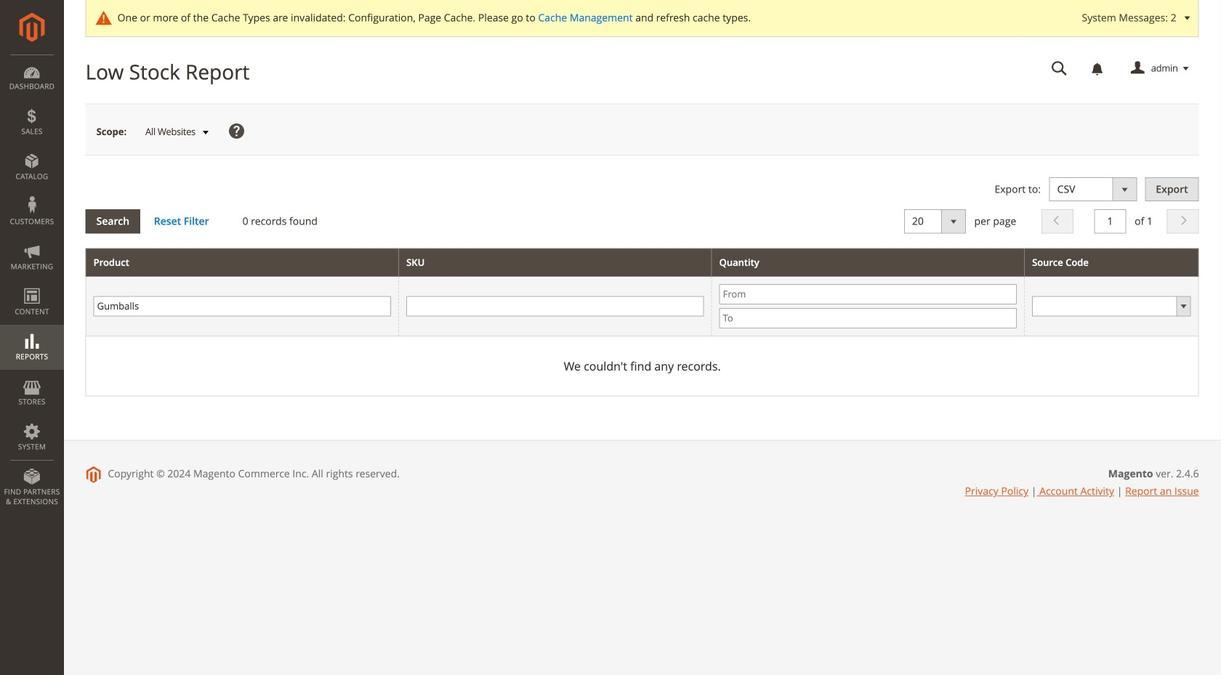 Task type: locate. For each thing, give the bounding box(es) containing it.
menu bar
[[0, 55, 64, 514]]

None text field
[[1042, 56, 1078, 81], [1095, 210, 1127, 234], [1042, 56, 1078, 81], [1095, 210, 1127, 234]]

None text field
[[94, 296, 391, 317], [407, 296, 704, 317], [94, 296, 391, 317], [407, 296, 704, 317]]

To text field
[[720, 308, 1018, 329]]



Task type: describe. For each thing, give the bounding box(es) containing it.
From text field
[[720, 284, 1018, 305]]

magento admin panel image
[[19, 12, 45, 42]]



